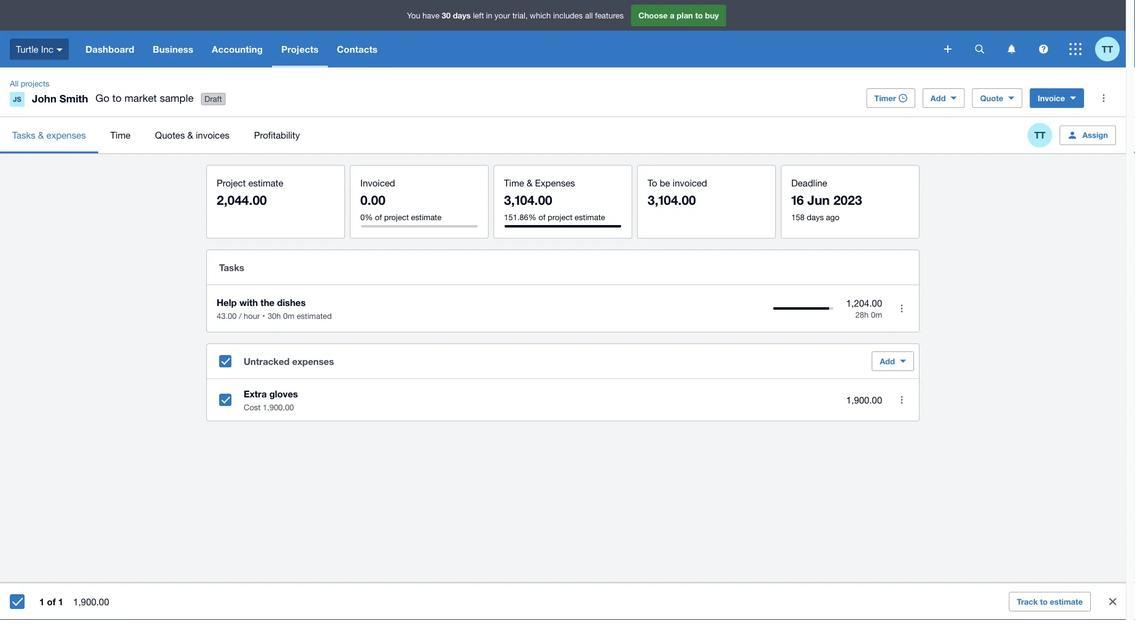 Task type: describe. For each thing, give the bounding box(es) containing it.
3,104.00 for to be invoiced 3,104.00
[[648, 192, 696, 208]]

151.86%
[[504, 212, 536, 222]]

2023
[[834, 192, 862, 208]]

dashboard link
[[76, 31, 144, 68]]

1,204.00
[[846, 298, 882, 309]]

1,204.00 28h 0m
[[846, 298, 882, 319]]

invoices
[[196, 130, 229, 141]]

hour
[[244, 311, 260, 321]]

0 vertical spatial add button
[[923, 88, 965, 108]]

which
[[530, 11, 551, 20]]

& for quotes & invoices
[[187, 130, 193, 141]]

1 horizontal spatial expenses
[[292, 356, 334, 367]]

close footer image
[[1109, 599, 1117, 606]]

time for time
[[110, 130, 130, 141]]

accounting
[[212, 44, 263, 55]]

/
[[239, 311, 242, 321]]

track
[[1017, 597, 1038, 607]]

assign button
[[1060, 126, 1116, 145]]

quotes
[[155, 130, 185, 141]]

with
[[239, 297, 258, 308]]

you
[[407, 11, 420, 20]]

go to market sample
[[96, 92, 194, 104]]

quote button
[[972, 88, 1023, 108]]

be
[[660, 177, 670, 188]]

quote
[[980, 93, 1003, 103]]

dishes
[[277, 297, 306, 308]]

0%
[[360, 212, 373, 222]]

close footer button
[[1101, 590, 1125, 615]]

turtle inc button
[[0, 31, 76, 68]]

smith
[[59, 92, 88, 104]]

time & expenses 3,104.00 151.86% of project estimate
[[504, 177, 605, 222]]

project inside time & expenses 3,104.00 151.86% of project estimate
[[548, 212, 573, 222]]

profitability link
[[242, 117, 312, 153]]

all
[[585, 11, 593, 20]]

2 vertical spatial more options image
[[890, 388, 914, 413]]

2,044.00
[[217, 192, 267, 208]]

2 horizontal spatial 1,900.00
[[846, 395, 882, 406]]

to
[[648, 177, 657, 188]]

expenses
[[535, 177, 575, 188]]

0 horizontal spatial of
[[47, 597, 56, 608]]

draft
[[204, 94, 222, 104]]

1 of 1
[[39, 597, 63, 608]]

navigation containing dashboard
[[76, 31, 936, 68]]

extra gloves cost 1,900.00
[[244, 389, 298, 412]]

buy
[[705, 11, 719, 20]]

market
[[125, 92, 157, 104]]

0.00
[[360, 192, 385, 208]]

extra
[[244, 389, 267, 400]]

1 vertical spatial add button
[[872, 352, 914, 371]]

deadline 16 jun 2023 158 days ago
[[791, 177, 862, 222]]

1 svg image from the left
[[975, 45, 984, 54]]

assign
[[1082, 130, 1108, 140]]

business
[[153, 44, 193, 55]]

a
[[670, 11, 675, 20]]

profitability
[[254, 130, 300, 141]]

help
[[217, 297, 237, 308]]

to for go to market sample
[[112, 92, 122, 104]]

projects
[[281, 44, 319, 55]]

help with the dishes 43.00 / hour • 30h 0m estimated
[[217, 297, 332, 321]]

2 1 from the left
[[58, 597, 63, 608]]

time for time & expenses 3,104.00 151.86% of project estimate
[[504, 177, 524, 188]]

john smith
[[32, 92, 88, 104]]

tt inside popup button
[[1102, 44, 1113, 55]]

30h
[[268, 311, 281, 321]]

project
[[217, 177, 246, 188]]

have
[[423, 11, 440, 20]]

1,900.00 inside extra gloves cost 1,900.00
[[263, 403, 294, 412]]

158
[[791, 212, 805, 222]]

js
[[13, 95, 21, 103]]

1 horizontal spatial to
[[695, 11, 703, 20]]

invoiced 0.00 0% of project estimate
[[360, 177, 442, 222]]

days inside deadline 16 jun 2023 158 days ago
[[807, 212, 824, 222]]

you have 30 days left in your trial, which includes all features
[[407, 11, 624, 20]]

in
[[486, 11, 492, 20]]

2 svg image from the left
[[1008, 45, 1016, 54]]

john
[[32, 92, 56, 104]]

project inside invoiced 0.00 0% of project estimate
[[384, 212, 409, 222]]

estimated
[[297, 311, 332, 321]]

turtle inc
[[16, 44, 53, 54]]

30
[[442, 11, 451, 20]]

to be invoiced 3,104.00
[[648, 177, 707, 208]]

tasks for tasks
[[219, 262, 244, 273]]

tasks for tasks & expenses
[[12, 130, 35, 141]]

left
[[473, 11, 484, 20]]



Task type: vqa. For each thing, say whether or not it's contained in the screenshot.
the Quotes
yes



Task type: locate. For each thing, give the bounding box(es) containing it.
business button
[[144, 31, 203, 68]]

all projects
[[10, 79, 49, 88]]

estimate down the 'expenses'
[[575, 212, 605, 222]]

0 horizontal spatial tasks
[[12, 130, 35, 141]]

0m
[[871, 310, 882, 319], [283, 311, 294, 321]]

project down the 'expenses'
[[548, 212, 573, 222]]

1 3,104.00 from the left
[[504, 192, 552, 208]]

quotes & invoices link
[[143, 117, 242, 153]]

estimate inside button
[[1050, 597, 1083, 607]]

to
[[695, 11, 703, 20], [112, 92, 122, 104], [1040, 597, 1048, 607]]

1 horizontal spatial svg image
[[1008, 45, 1016, 54]]

2 horizontal spatial of
[[539, 212, 546, 222]]

tasks & expenses link
[[0, 117, 98, 153]]

add button left 'quote'
[[923, 88, 965, 108]]

add for bottom add popup button
[[880, 357, 895, 366]]

estimate inside time & expenses 3,104.00 151.86% of project estimate
[[575, 212, 605, 222]]

2 horizontal spatial to
[[1040, 597, 1048, 607]]

tasks & expenses
[[12, 130, 86, 141]]

track to estimate
[[1017, 597, 1083, 607]]

0 horizontal spatial tt
[[1034, 130, 1046, 141]]

1 horizontal spatial add
[[931, 93, 946, 103]]

sample
[[160, 92, 194, 104]]

0m down dishes
[[283, 311, 294, 321]]

to right 'go'
[[112, 92, 122, 104]]

3,104.00 for time & expenses 3,104.00 151.86% of project estimate
[[504, 192, 552, 208]]

quotes & invoices
[[155, 130, 229, 141]]

gloves
[[269, 389, 298, 400]]

project down 0.00
[[384, 212, 409, 222]]

3,104.00 up '151.86%'
[[504, 192, 552, 208]]

0m right 28h
[[871, 310, 882, 319]]

svg image inside turtle inc popup button
[[57, 48, 63, 51]]

0 vertical spatial time
[[110, 130, 130, 141]]

timer button
[[866, 88, 915, 108]]

add
[[931, 93, 946, 103], [880, 357, 895, 366]]

expenses down john smith
[[46, 130, 86, 141]]

to inside button
[[1040, 597, 1048, 607]]

0 horizontal spatial add
[[880, 357, 895, 366]]

the
[[261, 297, 275, 308]]

of inside time & expenses 3,104.00 151.86% of project estimate
[[539, 212, 546, 222]]

your
[[495, 11, 510, 20]]

go
[[96, 92, 109, 104]]

invoiced
[[360, 177, 395, 188]]

add right the timer 'button'
[[931, 93, 946, 103]]

track to estimate button
[[1009, 592, 1091, 612]]

add down 1,204.00 28h 0m
[[880, 357, 895, 366]]

1 horizontal spatial 0m
[[871, 310, 882, 319]]

untracked
[[244, 356, 290, 367]]

time link
[[98, 117, 143, 153]]

1,900.00
[[846, 395, 882, 406], [263, 403, 294, 412], [73, 597, 109, 607]]

contacts button
[[328, 31, 387, 68]]

0 vertical spatial more options image
[[1092, 86, 1116, 111]]

trial,
[[512, 11, 528, 20]]

projects button
[[272, 31, 328, 68]]

all
[[10, 79, 19, 88]]

banner
[[0, 0, 1126, 68]]

1 vertical spatial add
[[880, 357, 895, 366]]

1 vertical spatial tasks
[[219, 262, 244, 273]]

estimate right 0%
[[411, 212, 442, 222]]

to left buy in the top of the page
[[695, 11, 703, 20]]

includes
[[553, 11, 583, 20]]

3,104.00 inside time & expenses 3,104.00 151.86% of project estimate
[[504, 192, 552, 208]]

0 horizontal spatial to
[[112, 92, 122, 104]]

0 horizontal spatial expenses
[[46, 130, 86, 141]]

features
[[595, 11, 624, 20]]

0 horizontal spatial time
[[110, 130, 130, 141]]

1 vertical spatial days
[[807, 212, 824, 222]]

0 vertical spatial expenses
[[46, 130, 86, 141]]

dashboard
[[85, 44, 134, 55]]

•
[[262, 311, 265, 321]]

banner containing dashboard
[[0, 0, 1126, 68]]

28h
[[855, 310, 869, 319]]

jun
[[807, 192, 830, 208]]

svg image
[[1069, 43, 1082, 55], [1039, 45, 1048, 54], [944, 45, 952, 53], [57, 48, 63, 51]]

ago
[[826, 212, 840, 222]]

0 vertical spatial days
[[453, 11, 471, 20]]

1 horizontal spatial add button
[[923, 88, 965, 108]]

3,104.00 inside to be invoiced 3,104.00
[[648, 192, 696, 208]]

svg image up 'quote'
[[975, 45, 984, 54]]

& down john
[[38, 130, 44, 141]]

0 horizontal spatial svg image
[[975, 45, 984, 54]]

inc
[[41, 44, 53, 54]]

& inside time & expenses 3,104.00 151.86% of project estimate
[[527, 177, 533, 188]]

0m inside help with the dishes 43.00 / hour • 30h 0m estimated
[[283, 311, 294, 321]]

2 project from the left
[[548, 212, 573, 222]]

1 1 from the left
[[39, 597, 44, 608]]

cost
[[244, 403, 261, 412]]

1 vertical spatial to
[[112, 92, 122, 104]]

svg image up quote popup button at the top of the page
[[1008, 45, 1016, 54]]

2 horizontal spatial &
[[527, 177, 533, 188]]

1 horizontal spatial &
[[187, 130, 193, 141]]

0 horizontal spatial add button
[[872, 352, 914, 371]]

0 horizontal spatial project
[[384, 212, 409, 222]]

1 horizontal spatial tt
[[1102, 44, 1113, 55]]

choose
[[638, 11, 668, 20]]

1 vertical spatial tt
[[1034, 130, 1046, 141]]

3,104.00
[[504, 192, 552, 208], [648, 192, 696, 208]]

1 horizontal spatial time
[[504, 177, 524, 188]]

1 horizontal spatial days
[[807, 212, 824, 222]]

invoiced
[[673, 177, 707, 188]]

16
[[791, 192, 804, 208]]

time inside time & expenses 3,104.00 151.86% of project estimate
[[504, 177, 524, 188]]

project estimate 2,044.00
[[217, 177, 283, 208]]

2 vertical spatial to
[[1040, 597, 1048, 607]]

0 horizontal spatial 3,104.00
[[504, 192, 552, 208]]

1 horizontal spatial 3,104.00
[[648, 192, 696, 208]]

choose a plan to buy
[[638, 11, 719, 20]]

0 vertical spatial add
[[931, 93, 946, 103]]

estimate inside the project estimate 2,044.00
[[248, 177, 283, 188]]

of inside invoiced 0.00 0% of project estimate
[[375, 212, 382, 222]]

time up '151.86%'
[[504, 177, 524, 188]]

expenses up gloves
[[292, 356, 334, 367]]

0 horizontal spatial 1,900.00
[[73, 597, 109, 607]]

0m inside 1,204.00 28h 0m
[[871, 310, 882, 319]]

0 vertical spatial tt
[[1102, 44, 1113, 55]]

& for tasks & expenses
[[38, 130, 44, 141]]

0 horizontal spatial &
[[38, 130, 44, 141]]

tt button
[[1095, 31, 1126, 68]]

deadline
[[791, 177, 827, 188]]

1 vertical spatial expenses
[[292, 356, 334, 367]]

time down market
[[110, 130, 130, 141]]

0 horizontal spatial 0m
[[283, 311, 294, 321]]

estimate up "2,044.00"
[[248, 177, 283, 188]]

expenses
[[46, 130, 86, 141], [292, 356, 334, 367]]

tt
[[1102, 44, 1113, 55], [1034, 130, 1046, 141]]

1
[[39, 597, 44, 608], [58, 597, 63, 608]]

estimate inside invoiced 0.00 0% of project estimate
[[411, 212, 442, 222]]

& for time & expenses 3,104.00 151.86% of project estimate
[[527, 177, 533, 188]]

days right 30
[[453, 11, 471, 20]]

invoice
[[1038, 93, 1065, 103]]

0 horizontal spatial 1
[[39, 597, 44, 608]]

1 vertical spatial more options image
[[890, 297, 914, 321]]

1 horizontal spatial 1
[[58, 597, 63, 608]]

to right track
[[1040, 597, 1048, 607]]

tasks
[[12, 130, 35, 141], [219, 262, 244, 273]]

1 horizontal spatial tasks
[[219, 262, 244, 273]]

0 vertical spatial tasks
[[12, 130, 35, 141]]

add for topmost add popup button
[[931, 93, 946, 103]]

days down jun
[[807, 212, 824, 222]]

invoice button
[[1030, 88, 1084, 108]]

tasks down js
[[12, 130, 35, 141]]

projects
[[21, 79, 49, 88]]

1 horizontal spatial project
[[548, 212, 573, 222]]

contacts
[[337, 44, 378, 55]]

estimate right track
[[1050, 597, 1083, 607]]

project
[[384, 212, 409, 222], [548, 212, 573, 222]]

3,104.00 down be
[[648, 192, 696, 208]]

2 3,104.00 from the left
[[648, 192, 696, 208]]

all projects link
[[5, 77, 54, 90]]

navigation
[[76, 31, 936, 68]]

svg image
[[975, 45, 984, 54], [1008, 45, 1016, 54]]

1 horizontal spatial 1,900.00
[[263, 403, 294, 412]]

add button down 1,204.00 28h 0m
[[872, 352, 914, 371]]

more options image
[[1092, 86, 1116, 111], [890, 297, 914, 321], [890, 388, 914, 413]]

plan
[[677, 11, 693, 20]]

1 vertical spatial time
[[504, 177, 524, 188]]

0 horizontal spatial days
[[453, 11, 471, 20]]

& right quotes
[[187, 130, 193, 141]]

tasks up the help
[[219, 262, 244, 273]]

1 horizontal spatial of
[[375, 212, 382, 222]]

turtle
[[16, 44, 38, 54]]

1 project from the left
[[384, 212, 409, 222]]

43.00
[[217, 311, 237, 321]]

accounting button
[[203, 31, 272, 68]]

estimate
[[248, 177, 283, 188], [411, 212, 442, 222], [575, 212, 605, 222], [1050, 597, 1083, 607]]

untracked expenses
[[244, 356, 334, 367]]

time
[[110, 130, 130, 141], [504, 177, 524, 188]]

to for track to estimate
[[1040, 597, 1048, 607]]

0 vertical spatial to
[[695, 11, 703, 20]]

& left the 'expenses'
[[527, 177, 533, 188]]

timer
[[874, 93, 896, 103]]



